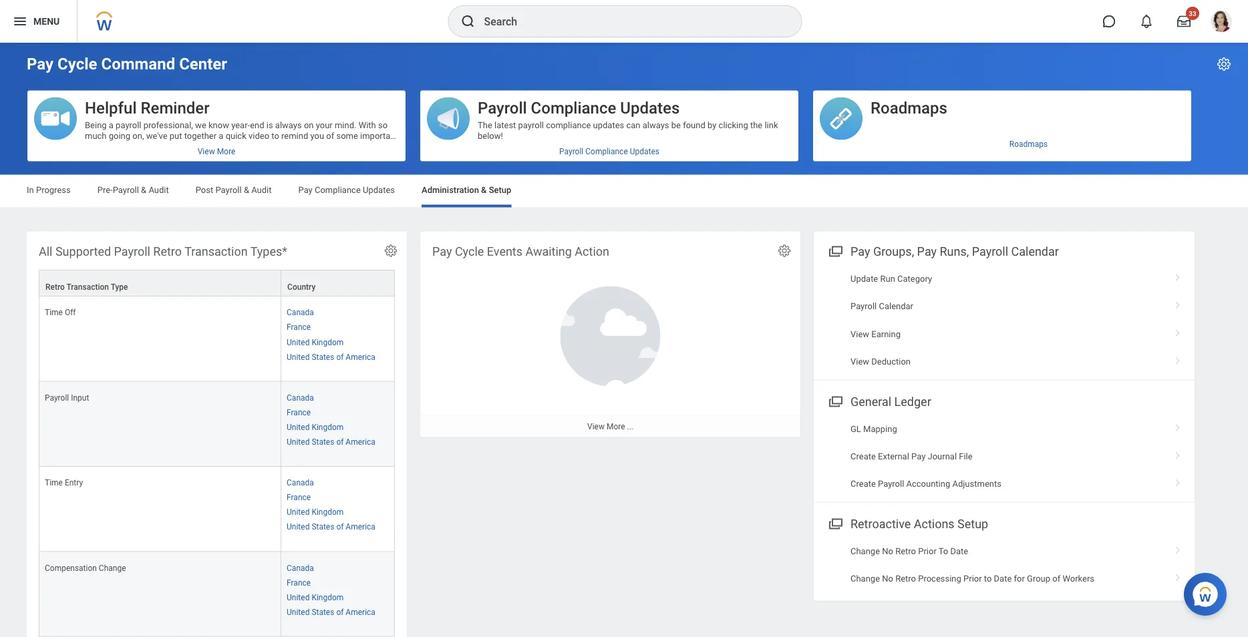 Task type: locate. For each thing, give the bounding box(es) containing it.
1 no from the top
[[882, 546, 893, 556]]

change down change no retro prior to date
[[851, 574, 880, 584]]

1 canada from the top
[[287, 308, 314, 317]]

canada for compensation change
[[287, 563, 314, 573]]

pay inside tab list
[[298, 185, 313, 195]]

calendar up update run category link
[[1011, 245, 1059, 259]]

to down going
[[123, 141, 130, 151]]

time left entry
[[45, 478, 63, 487]]

found
[[683, 120, 705, 130]]

3 chevron right image from the top
[[1169, 324, 1187, 338]]

4 america from the top
[[346, 607, 375, 617]]

items selected list for compensation change
[[287, 560, 389, 628]]

united states of america for time entry
[[287, 522, 375, 532]]

1 vertical spatial calendar
[[879, 301, 913, 311]]

1 row from the top
[[39, 270, 395, 296]]

administration
[[422, 185, 479, 195]]

2 row from the top
[[39, 296, 395, 382]]

updates inside tab list
[[363, 185, 395, 195]]

a up going
[[109, 120, 114, 130]]

1 united states of america from the top
[[287, 352, 375, 361]]

united for entry united states of america link
[[287, 522, 310, 532]]

1 horizontal spatial date
[[994, 574, 1012, 584]]

quick
[[226, 131, 246, 141]]

4 france link from the top
[[287, 575, 311, 587]]

united for united kingdom link corresponding to change
[[287, 593, 310, 602]]

1 france link from the top
[[287, 320, 311, 332]]

1 vertical spatial compliance
[[585, 147, 628, 156]]

1 always from the left
[[275, 120, 302, 130]]

france link for input
[[287, 405, 311, 417]]

1 horizontal spatial &
[[244, 185, 249, 195]]

0 horizontal spatial payroll
[[116, 120, 141, 130]]

to down is
[[271, 131, 279, 141]]

1 time from the top
[[45, 308, 63, 317]]

create up retroactive
[[851, 479, 876, 489]]

3 france link from the top
[[287, 490, 311, 502]]

france for time off
[[287, 323, 311, 332]]

menu group image left general
[[826, 392, 844, 410]]

justify image
[[12, 13, 28, 29]]

pay left runs,
[[917, 245, 937, 259]]

compensation change
[[45, 563, 126, 573]]

keep
[[151, 141, 169, 151]]

8 chevron right image from the top
[[1169, 569, 1187, 583]]

0 vertical spatial setup
[[489, 185, 511, 195]]

view for view deduction
[[851, 357, 869, 367]]

4 canada from the top
[[287, 563, 314, 573]]

1 horizontal spatial roadmaps
[[1009, 140, 1048, 149]]

list containing change no retro prior to date
[[814, 538, 1195, 593]]

date left for
[[994, 574, 1012, 584]]

menu group image left retroactive
[[826, 514, 844, 532]]

the latest payroll compliance updates can always be found by clicking the link below!
[[478, 120, 778, 141]]

6 united from the top
[[287, 522, 310, 532]]

1 horizontal spatial always
[[643, 120, 669, 130]]

1 canada link from the top
[[287, 305, 314, 317]]

0 vertical spatial list
[[814, 265, 1195, 376]]

1 vertical spatial no
[[882, 574, 893, 584]]

pay
[[27, 54, 54, 74], [298, 185, 313, 195], [432, 245, 452, 259], [851, 245, 870, 259], [917, 245, 937, 259], [911, 452, 926, 462]]

chevron right image for change no retro processing prior to date for group of workers
[[1169, 569, 1187, 583]]

1 kingdom from the top
[[312, 337, 344, 347]]

retro down change no retro prior to date
[[895, 574, 916, 584]]

change right compensation
[[99, 563, 126, 573]]

kingdom for input
[[312, 422, 344, 432]]

0 horizontal spatial a
[[109, 120, 114, 130]]

& right post
[[244, 185, 249, 195]]

4 row from the top
[[39, 467, 395, 552]]

1 united kingdom from the top
[[287, 337, 344, 347]]

2 united kingdom from the top
[[287, 422, 344, 432]]

cycle inside pay cycle events awaiting action element
[[455, 245, 484, 259]]

1 states from the top
[[312, 352, 334, 361]]

united kingdom link for change
[[287, 590, 344, 602]]

payroll right post
[[215, 185, 242, 195]]

3 united from the top
[[287, 422, 310, 432]]

chevron right image inside update run category link
[[1169, 269, 1187, 282]]

united states of america for payroll input
[[287, 437, 375, 447]]

2 vertical spatial change
[[851, 574, 880, 584]]

groups,
[[873, 245, 914, 259]]

1 vertical spatial transaction
[[66, 282, 109, 292]]

canada for time entry
[[287, 478, 314, 487]]

2 menu group image from the top
[[826, 514, 844, 532]]

command
[[101, 54, 175, 74]]

pay down 'menu' dropdown button
[[27, 54, 54, 74]]

0 horizontal spatial audit
[[149, 185, 169, 195]]

1 america from the top
[[346, 352, 375, 361]]

france for time entry
[[287, 493, 311, 502]]

to
[[939, 546, 948, 556]]

1 horizontal spatial setup
[[958, 517, 988, 531]]

3 kingdom from the top
[[312, 508, 344, 517]]

2 states from the top
[[312, 437, 334, 447]]

prior left to
[[918, 546, 937, 556]]

2 horizontal spatial &
[[481, 185, 487, 195]]

2 always from the left
[[643, 120, 669, 130]]

0 vertical spatial date
[[951, 546, 968, 556]]

1 vertical spatial to
[[123, 141, 130, 151]]

1 vertical spatial setup
[[958, 517, 988, 531]]

audit down keep
[[149, 185, 169, 195]]

pay groups, pay runs, payroll calendar
[[851, 245, 1059, 259]]

3 row from the top
[[39, 382, 395, 467]]

2 horizontal spatial to
[[984, 574, 992, 584]]

2 time from the top
[[45, 478, 63, 487]]

0 horizontal spatial roadmaps
[[871, 98, 947, 117]]

payroll right latest
[[518, 120, 544, 130]]

a
[[109, 120, 114, 130], [219, 131, 223, 141]]

row containing payroll input
[[39, 382, 395, 467]]

no down retroactive
[[882, 546, 893, 556]]

payroll compliance updates up compliance
[[478, 98, 680, 117]]

menu button
[[0, 0, 77, 43]]

3 united states of america link from the top
[[287, 520, 375, 532]]

chevron right image inside gl mapping link
[[1169, 419, 1187, 433]]

we've
[[146, 131, 167, 141]]

payroll inside "link"
[[851, 301, 877, 311]]

canada link
[[287, 305, 314, 317], [287, 390, 314, 402], [287, 475, 314, 487], [287, 560, 314, 573]]

row
[[39, 270, 395, 296], [39, 296, 395, 382], [39, 382, 395, 467], [39, 467, 395, 552], [39, 552, 395, 637], [39, 637, 395, 637]]

5 chevron right image from the top
[[1169, 419, 1187, 433]]

row containing compensation change
[[39, 552, 395, 637]]

of for change
[[336, 607, 344, 617]]

much
[[85, 131, 107, 141]]

france
[[287, 323, 311, 332], [287, 408, 311, 417], [287, 493, 311, 502], [287, 578, 311, 587]]

your up you at left top
[[316, 120, 333, 130]]

time
[[45, 308, 63, 317], [45, 478, 63, 487]]

retro down retroactive actions setup
[[895, 546, 916, 556]]

mind.
[[335, 120, 356, 130]]

france for payroll input
[[287, 408, 311, 417]]

on
[[304, 120, 314, 130]]

2 vertical spatial to
[[984, 574, 992, 584]]

3 canada link from the top
[[287, 475, 314, 487]]

payroll down external
[[878, 479, 904, 489]]

6 chevron right image from the top
[[1169, 475, 1187, 488]]

united kingdom for time entry
[[287, 508, 344, 517]]

mapping
[[863, 424, 897, 434]]

menu group image
[[826, 242, 844, 260]]

3 america from the top
[[346, 522, 375, 532]]

notifications large image
[[1140, 15, 1153, 28]]

of inside being a payroll professional, we know year-end is always on your mind. with so much going on, we've put together a quick video to remind you of some important concepts to help keep your stress down!
[[326, 131, 334, 141]]

4 items selected list from the top
[[287, 560, 389, 628]]

can
[[626, 120, 640, 130]]

payroll calendar
[[851, 301, 913, 311]]

4 united kingdom from the top
[[287, 593, 344, 602]]

to left for
[[984, 574, 992, 584]]

no inside change no retro prior to date link
[[882, 546, 893, 556]]

retroactive
[[851, 517, 911, 531]]

compliance up compliance
[[531, 98, 616, 117]]

change down retroactive
[[851, 546, 880, 556]]

updates down the latest payroll compliance updates can always be found by clicking the link below!
[[630, 147, 660, 156]]

on,
[[132, 131, 144, 141]]

1 horizontal spatial payroll
[[518, 120, 544, 130]]

0 vertical spatial prior
[[918, 546, 937, 556]]

2 france link from the top
[[287, 405, 311, 417]]

1 horizontal spatial transaction
[[185, 245, 248, 259]]

2 united states of america from the top
[[287, 437, 375, 447]]

4 united states of america link from the top
[[287, 605, 375, 617]]

0 horizontal spatial calendar
[[879, 301, 913, 311]]

1 vertical spatial roadmaps
[[1009, 140, 1048, 149]]

of for off
[[336, 352, 344, 361]]

chevron right image inside change no retro processing prior to date for group of workers link
[[1169, 569, 1187, 583]]

3 & from the left
[[481, 185, 487, 195]]

down!
[[216, 141, 240, 151]]

you
[[310, 131, 324, 141]]

2 audit from the left
[[251, 185, 272, 195]]

33
[[1189, 9, 1197, 17]]

1 vertical spatial view
[[851, 357, 869, 367]]

7 united from the top
[[287, 593, 310, 602]]

1 vertical spatial list
[[814, 415, 1195, 498]]

3 list from the top
[[814, 538, 1195, 593]]

8 united from the top
[[287, 607, 310, 617]]

0 vertical spatial to
[[271, 131, 279, 141]]

transaction left types*
[[185, 245, 248, 259]]

0 horizontal spatial your
[[172, 141, 188, 151]]

for
[[1014, 574, 1025, 584]]

payroll
[[478, 98, 527, 117], [559, 147, 584, 156], [113, 185, 139, 195], [215, 185, 242, 195], [114, 245, 150, 259], [972, 245, 1008, 259], [851, 301, 877, 311], [45, 393, 69, 402], [878, 479, 904, 489]]

main content
[[0, 43, 1248, 637]]

1 horizontal spatial prior
[[964, 574, 982, 584]]

4 kingdom from the top
[[312, 593, 344, 602]]

date right to
[[951, 546, 968, 556]]

0 vertical spatial cycle
[[58, 54, 97, 74]]

2 list from the top
[[814, 415, 1195, 498]]

chevron right image for view earning
[[1169, 324, 1187, 338]]

pay cycle command center
[[27, 54, 227, 74]]

always up remind
[[275, 120, 302, 130]]

1 chevron right image from the top
[[1169, 269, 1187, 282]]

chevron right image inside view deduction link
[[1169, 352, 1187, 365]]

no for processing
[[882, 574, 893, 584]]

no down change no retro prior to date
[[882, 574, 893, 584]]

payroll compliance updates down 'updates'
[[559, 147, 660, 156]]

to inside list
[[984, 574, 992, 584]]

1 menu group image from the top
[[826, 392, 844, 410]]

cycle for command
[[58, 54, 97, 74]]

3 united kingdom link from the top
[[287, 505, 344, 517]]

0 horizontal spatial cycle
[[58, 54, 97, 74]]

know
[[208, 120, 229, 130]]

menu banner
[[0, 0, 1248, 43]]

3 united kingdom from the top
[[287, 508, 344, 517]]

united kingdom link
[[287, 335, 344, 347], [287, 420, 344, 432], [287, 505, 344, 517], [287, 590, 344, 602]]

united states of america link for entry
[[287, 520, 375, 532]]

2 vertical spatial updates
[[363, 185, 395, 195]]

menu group image for general ledger
[[826, 392, 844, 410]]

0 horizontal spatial to
[[123, 141, 130, 151]]

create down the gl
[[851, 452, 876, 462]]

7 chevron right image from the top
[[1169, 542, 1187, 555]]

change for change no retro processing prior to date for group of workers
[[851, 574, 880, 584]]

4 united states of america from the top
[[287, 607, 375, 617]]

list
[[814, 265, 1195, 376], [814, 415, 1195, 498], [814, 538, 1195, 593]]

& for pre-payroll & audit
[[141, 185, 146, 195]]

united kingdom link for input
[[287, 420, 344, 432]]

always left be
[[643, 120, 669, 130]]

4 states from the top
[[312, 607, 334, 617]]

united states of america
[[287, 352, 375, 361], [287, 437, 375, 447], [287, 522, 375, 532], [287, 607, 375, 617]]

2 items selected list from the top
[[287, 390, 389, 458]]

external
[[878, 452, 909, 462]]

payroll compliance updates
[[478, 98, 680, 117], [559, 147, 660, 156]]

0 vertical spatial calendar
[[1011, 245, 1059, 259]]

2 canada link from the top
[[287, 390, 314, 402]]

updates up the can
[[620, 98, 680, 117]]

payroll up going
[[116, 120, 141, 130]]

cell
[[39, 637, 281, 637], [281, 637, 395, 637]]

items selected list for payroll input
[[287, 390, 389, 458]]

updates down important
[[363, 185, 395, 195]]

compliance down some
[[315, 185, 361, 195]]

0 vertical spatial updates
[[620, 98, 680, 117]]

2 vertical spatial view
[[587, 422, 605, 431]]

1 vertical spatial your
[[172, 141, 188, 151]]

no inside change no retro processing prior to date for group of workers link
[[882, 574, 893, 584]]

2 united states of america link from the top
[[287, 434, 375, 447]]

2 vertical spatial list
[[814, 538, 1195, 593]]

no for prior
[[882, 546, 893, 556]]

2 france from the top
[[287, 408, 311, 417]]

0 vertical spatial a
[[109, 120, 114, 130]]

time left 'off' on the left top of the page
[[45, 308, 63, 317]]

view left more
[[587, 422, 605, 431]]

menu
[[33, 16, 60, 27]]

america for change
[[346, 607, 375, 617]]

payroll inside being a payroll professional, we know year-end is always on your mind. with so much going on, we've put together a quick video to remind you of some important concepts to help keep your stress down!
[[116, 120, 141, 130]]

setup
[[489, 185, 511, 195], [958, 517, 988, 531]]

united kingdom
[[287, 337, 344, 347], [287, 422, 344, 432], [287, 508, 344, 517], [287, 593, 344, 602]]

payroll left input at the bottom of page
[[45, 393, 69, 402]]

file
[[959, 452, 973, 462]]

no
[[882, 546, 893, 556], [882, 574, 893, 584]]

1 vertical spatial prior
[[964, 574, 982, 584]]

cycle left events
[[455, 245, 484, 259]]

view left deduction
[[851, 357, 869, 367]]

roadmaps inside roadmaps link
[[1009, 140, 1048, 149]]

0 horizontal spatial transaction
[[66, 282, 109, 292]]

america
[[346, 352, 375, 361], [346, 437, 375, 447], [346, 522, 375, 532], [346, 607, 375, 617]]

1 vertical spatial create
[[851, 479, 876, 489]]

2 america from the top
[[346, 437, 375, 447]]

2 no from the top
[[882, 574, 893, 584]]

retro up the "time off"
[[45, 282, 65, 292]]

4 france from the top
[[287, 578, 311, 587]]

update run category link
[[814, 265, 1195, 293]]

4 canada link from the top
[[287, 560, 314, 573]]

row containing retro transaction type
[[39, 270, 395, 296]]

0 vertical spatial roadmaps
[[871, 98, 947, 117]]

pre-payroll & audit
[[97, 185, 169, 195]]

france link for entry
[[287, 490, 311, 502]]

united for united states of america link for off
[[287, 352, 310, 361]]

1 horizontal spatial calendar
[[1011, 245, 1059, 259]]

0 horizontal spatial date
[[951, 546, 968, 556]]

united kingdom link for entry
[[287, 505, 344, 517]]

chevron right image inside payroll calendar "link"
[[1169, 297, 1187, 310]]

0 vertical spatial transaction
[[185, 245, 248, 259]]

deduction
[[872, 357, 911, 367]]

list containing gl mapping
[[814, 415, 1195, 498]]

payroll inside row
[[45, 393, 69, 402]]

4 united from the top
[[287, 437, 310, 447]]

0 horizontal spatial always
[[275, 120, 302, 130]]

3 states from the top
[[312, 522, 334, 532]]

5 row from the top
[[39, 552, 395, 637]]

1 france from the top
[[287, 323, 311, 332]]

united states of america link
[[287, 349, 375, 361], [287, 434, 375, 447], [287, 520, 375, 532], [287, 605, 375, 617]]

view deduction
[[851, 357, 911, 367]]

1 cell from the left
[[39, 637, 281, 637]]

menu group image
[[826, 392, 844, 410], [826, 514, 844, 532]]

& right pre-
[[141, 185, 146, 195]]

chevron right image inside create payroll accounting adjustments link
[[1169, 475, 1187, 488]]

earning
[[872, 329, 901, 339]]

0 vertical spatial your
[[316, 120, 333, 130]]

1 audit from the left
[[149, 185, 169, 195]]

kingdom for entry
[[312, 508, 344, 517]]

canada link for compensation change
[[287, 560, 314, 573]]

2 cell from the left
[[281, 637, 395, 637]]

1 create from the top
[[851, 452, 876, 462]]

1 vertical spatial menu group image
[[826, 514, 844, 532]]

payroll down 'help'
[[113, 185, 139, 195]]

1 horizontal spatial to
[[271, 131, 279, 141]]

view for view more ...
[[587, 422, 605, 431]]

payroll inside the latest payroll compliance updates can always be found by clicking the link below!
[[518, 120, 544, 130]]

chevron right image
[[1169, 269, 1187, 282], [1169, 297, 1187, 310], [1169, 324, 1187, 338], [1169, 352, 1187, 365], [1169, 419, 1187, 433], [1169, 475, 1187, 488], [1169, 542, 1187, 555], [1169, 569, 1187, 583]]

inbox large image
[[1177, 15, 1191, 28]]

4 united kingdom link from the top
[[287, 590, 344, 602]]

helpful
[[85, 98, 137, 117]]

audit down video
[[251, 185, 272, 195]]

setup right the administration
[[489, 185, 511, 195]]

3 united states of america from the top
[[287, 522, 375, 532]]

2 canada from the top
[[287, 393, 314, 402]]

0 vertical spatial view
[[851, 329, 869, 339]]

gl mapping link
[[814, 415, 1195, 443]]

states for time off
[[312, 352, 334, 361]]

chevron right image inside view earning link
[[1169, 324, 1187, 338]]

united states of america for compensation change
[[287, 607, 375, 617]]

2 & from the left
[[244, 185, 249, 195]]

pay right configure all supported payroll retro transaction types* image
[[432, 245, 452, 259]]

2 create from the top
[[851, 479, 876, 489]]

1 vertical spatial cycle
[[455, 245, 484, 259]]

cycle down menu
[[58, 54, 97, 74]]

1 payroll from the left
[[116, 120, 141, 130]]

payroll down "update" at the right of page
[[851, 301, 877, 311]]

united kingdom for compensation change
[[287, 593, 344, 602]]

prior right processing
[[964, 574, 982, 584]]

1 horizontal spatial audit
[[251, 185, 272, 195]]

united states of america link for off
[[287, 349, 375, 361]]

chevron right image inside change no retro prior to date link
[[1169, 542, 1187, 555]]

setup for retroactive actions setup
[[958, 517, 988, 531]]

33 button
[[1169, 7, 1199, 36]]

1 vertical spatial date
[[994, 574, 1012, 584]]

calendar down "update run category"
[[879, 301, 913, 311]]

1 united states of america link from the top
[[287, 349, 375, 361]]

chevron right image for view deduction
[[1169, 352, 1187, 365]]

help
[[133, 141, 149, 151]]

retro up retro transaction type popup button
[[153, 245, 182, 259]]

2 kingdom from the top
[[312, 422, 344, 432]]

cycle
[[58, 54, 97, 74], [455, 245, 484, 259]]

1 united kingdom link from the top
[[287, 335, 344, 347]]

create payroll accounting adjustments link
[[814, 471, 1195, 498]]

items selected list
[[287, 305, 389, 373], [287, 390, 389, 458], [287, 475, 389, 543], [287, 560, 389, 628]]

0 vertical spatial time
[[45, 308, 63, 317]]

united for united kingdom link corresponding to input
[[287, 422, 310, 432]]

1 items selected list from the top
[[287, 305, 389, 373]]

0 vertical spatial compliance
[[531, 98, 616, 117]]

0 vertical spatial create
[[851, 452, 876, 462]]

1 vertical spatial a
[[219, 131, 223, 141]]

1 horizontal spatial cycle
[[455, 245, 484, 259]]

pay right menu group icon
[[851, 245, 870, 259]]

items selected list for time off
[[287, 305, 389, 373]]

2 chevron right image from the top
[[1169, 297, 1187, 310]]

united kingdom for time off
[[287, 337, 344, 347]]

change inside row
[[99, 563, 126, 573]]

view
[[851, 329, 869, 339], [851, 357, 869, 367], [587, 422, 605, 431]]

0 vertical spatial menu group image
[[826, 392, 844, 410]]

5 united from the top
[[287, 508, 310, 517]]

your down put
[[172, 141, 188, 151]]

3 items selected list from the top
[[287, 475, 389, 543]]

0 vertical spatial change
[[851, 546, 880, 556]]

setup right 'actions'
[[958, 517, 988, 531]]

united
[[287, 337, 310, 347], [287, 352, 310, 361], [287, 422, 310, 432], [287, 437, 310, 447], [287, 508, 310, 517], [287, 522, 310, 532], [287, 593, 310, 602], [287, 607, 310, 617]]

we
[[195, 120, 206, 130]]

tab list
[[13, 175, 1235, 207]]

0 horizontal spatial &
[[141, 185, 146, 195]]

always inside being a payroll professional, we know year-end is always on your mind. with so much going on, we've put together a quick video to remind you of some important concepts to help keep your stress down!
[[275, 120, 302, 130]]

compliance down 'updates'
[[585, 147, 628, 156]]

3 canada from the top
[[287, 478, 314, 487]]

updates
[[620, 98, 680, 117], [630, 147, 660, 156], [363, 185, 395, 195]]

2 payroll from the left
[[518, 120, 544, 130]]

transaction up 'off' on the left top of the page
[[66, 282, 109, 292]]

view inside pay cycle events awaiting action element
[[587, 422, 605, 431]]

1 list from the top
[[814, 265, 1195, 376]]

clicking
[[719, 120, 748, 130]]

1 vertical spatial payroll compliance updates
[[559, 147, 660, 156]]

setup inside tab list
[[489, 185, 511, 195]]

pay down remind
[[298, 185, 313, 195]]

1 & from the left
[[141, 185, 146, 195]]

1 vertical spatial time
[[45, 478, 63, 487]]

always inside the latest payroll compliance updates can always be found by clicking the link below!
[[643, 120, 669, 130]]

united kingdom for payroll input
[[287, 422, 344, 432]]

2 united kingdom link from the top
[[287, 420, 344, 432]]

events
[[487, 245, 523, 259]]

...
[[627, 422, 633, 431]]

post payroll & audit
[[196, 185, 272, 195]]

with
[[359, 120, 376, 130]]

france link
[[287, 320, 311, 332], [287, 405, 311, 417], [287, 490, 311, 502], [287, 575, 311, 587]]

0 vertical spatial no
[[882, 546, 893, 556]]

3 france from the top
[[287, 493, 311, 502]]

pay left journal
[[911, 452, 926, 462]]

create for create payroll accounting adjustments
[[851, 479, 876, 489]]

cycle for events
[[455, 245, 484, 259]]

united for united states of america link associated with input
[[287, 437, 310, 447]]

0 horizontal spatial setup
[[489, 185, 511, 195]]

runs,
[[940, 245, 969, 259]]

payroll input
[[45, 393, 89, 402]]

payroll up the type in the left top of the page
[[114, 245, 150, 259]]

country
[[287, 282, 316, 292]]

row containing time entry
[[39, 467, 395, 552]]

2 united from the top
[[287, 352, 310, 361]]

compensation
[[45, 563, 97, 573]]

calendar inside payroll calendar "link"
[[879, 301, 913, 311]]

a down know
[[219, 131, 223, 141]]

view left earning
[[851, 329, 869, 339]]

1 vertical spatial change
[[99, 563, 126, 573]]

& right the administration
[[481, 185, 487, 195]]

1 united from the top
[[287, 337, 310, 347]]

france link for off
[[287, 320, 311, 332]]

so
[[378, 120, 388, 130]]

some
[[336, 131, 358, 141]]

2 vertical spatial compliance
[[315, 185, 361, 195]]

configure pay cycle events awaiting action image
[[777, 244, 792, 258]]

list containing update run category
[[814, 265, 1195, 376]]

&
[[141, 185, 146, 195], [244, 185, 249, 195], [481, 185, 487, 195]]

4 chevron right image from the top
[[1169, 352, 1187, 365]]

being a payroll professional, we know year-end is always on your mind. with so much going on, we've put together a quick video to remind you of some important concepts to help keep your stress down!
[[85, 120, 398, 151]]



Task type: vqa. For each thing, say whether or not it's contained in the screenshot.
Refresh
no



Task type: describe. For each thing, give the bounding box(es) containing it.
list for pay
[[814, 265, 1195, 376]]

roadmaps button
[[813, 91, 1191, 141]]

create external pay journal file
[[851, 452, 973, 462]]

all
[[39, 245, 52, 259]]

chevron right image for update run category
[[1169, 269, 1187, 282]]

view deduction link
[[814, 348, 1195, 376]]

audit for post payroll & audit
[[251, 185, 272, 195]]

being
[[85, 120, 107, 130]]

the
[[750, 120, 763, 130]]

view earning link
[[814, 320, 1195, 348]]

canada for time off
[[287, 308, 314, 317]]

list for setup
[[814, 538, 1195, 593]]

america for input
[[346, 437, 375, 447]]

canada link for time entry
[[287, 475, 314, 487]]

canada for payroll input
[[287, 393, 314, 402]]

date inside change no retro processing prior to date for group of workers link
[[994, 574, 1012, 584]]

& for post payroll & audit
[[244, 185, 249, 195]]

change no retro processing prior to date for group of workers link
[[814, 565, 1195, 593]]

action
[[575, 245, 609, 259]]

time for time off
[[45, 308, 63, 317]]

states for time entry
[[312, 522, 334, 532]]

1 horizontal spatial your
[[316, 120, 333, 130]]

payroll calendar link
[[814, 293, 1195, 320]]

united states of america link for change
[[287, 605, 375, 617]]

change for change no retro prior to date
[[851, 546, 880, 556]]

united for entry united kingdom link
[[287, 508, 310, 517]]

category
[[897, 274, 932, 284]]

run
[[880, 274, 895, 284]]

reminder
[[141, 98, 210, 117]]

gl
[[851, 424, 861, 434]]

1 vertical spatial updates
[[630, 147, 660, 156]]

latest
[[494, 120, 516, 130]]

change no retro prior to date
[[851, 546, 968, 556]]

ledger
[[894, 395, 931, 409]]

general ledger
[[851, 395, 931, 409]]

america for off
[[346, 352, 375, 361]]

menu group image for retroactive actions setup
[[826, 514, 844, 532]]

america for entry
[[346, 522, 375, 532]]

stress
[[190, 141, 214, 151]]

types*
[[250, 245, 287, 259]]

transaction inside popup button
[[66, 282, 109, 292]]

below!
[[478, 131, 503, 141]]

entry
[[65, 478, 83, 487]]

retro inside change no retro prior to date link
[[895, 546, 916, 556]]

create external pay journal file link
[[814, 443, 1195, 471]]

audit for pre-payroll & audit
[[149, 185, 169, 195]]

items selected list for time entry
[[287, 475, 389, 543]]

update
[[851, 274, 878, 284]]

of inside change no retro processing prior to date for group of workers link
[[1053, 574, 1061, 584]]

gl mapping
[[851, 424, 897, 434]]

view earning
[[851, 329, 901, 339]]

off
[[65, 308, 76, 317]]

all supported payroll retro transaction types* element
[[27, 232, 407, 637]]

put
[[170, 131, 182, 141]]

time entry
[[45, 478, 83, 487]]

pay for pay compliance updates
[[298, 185, 313, 195]]

search image
[[460, 13, 476, 29]]

united for united states of america link for change
[[287, 607, 310, 617]]

date inside change no retro prior to date link
[[951, 546, 968, 556]]

together
[[184, 131, 217, 141]]

retroactive actions setup
[[851, 517, 988, 531]]

Search Workday  search field
[[484, 7, 774, 36]]

view more ... link
[[420, 415, 801, 437]]

end
[[250, 120, 264, 130]]

type
[[111, 282, 128, 292]]

video
[[249, 131, 269, 141]]

progress
[[36, 185, 71, 195]]

workers
[[1063, 574, 1095, 584]]

accounting
[[906, 479, 950, 489]]

actions
[[914, 517, 955, 531]]

pay inside list
[[911, 452, 926, 462]]

administration & setup
[[422, 185, 511, 195]]

configure this page image
[[1216, 56, 1232, 72]]

of for input
[[336, 437, 344, 447]]

in progress
[[27, 185, 71, 195]]

retro inside change no retro processing prior to date for group of workers link
[[895, 574, 916, 584]]

remind
[[281, 131, 308, 141]]

payroll up update run category link
[[972, 245, 1008, 259]]

time for time entry
[[45, 478, 63, 487]]

journal
[[928, 452, 957, 462]]

pay cycle events awaiting action element
[[420, 232, 801, 437]]

pay for pay cycle events awaiting action
[[432, 245, 452, 259]]

chevron right image
[[1169, 447, 1187, 460]]

roadmaps link
[[813, 134, 1191, 154]]

the
[[478, 120, 492, 130]]

is
[[266, 120, 273, 130]]

kingdom for off
[[312, 337, 344, 347]]

group
[[1027, 574, 1050, 584]]

6 row from the top
[[39, 637, 395, 637]]

0 vertical spatial payroll compliance updates
[[478, 98, 680, 117]]

pay for pay groups, pay runs, payroll calendar
[[851, 245, 870, 259]]

retro transaction type button
[[39, 270, 281, 296]]

states for payroll input
[[312, 437, 334, 447]]

retro inside retro transaction type popup button
[[45, 282, 65, 292]]

chevron right image for payroll calendar
[[1169, 297, 1187, 310]]

post
[[196, 185, 213, 195]]

united states of america link for input
[[287, 434, 375, 447]]

0 horizontal spatial prior
[[918, 546, 937, 556]]

input
[[71, 393, 89, 402]]

united states of america for time off
[[287, 352, 375, 361]]

compliance
[[546, 120, 591, 130]]

retro transaction type
[[45, 282, 128, 292]]

pay for pay cycle command center
[[27, 54, 54, 74]]

chevron right image for change no retro prior to date
[[1169, 542, 1187, 555]]

processing
[[918, 574, 961, 584]]

canada link for time off
[[287, 305, 314, 317]]

pay cycle events awaiting action
[[432, 245, 609, 259]]

kingdom for change
[[312, 593, 344, 602]]

profile logan mcneil image
[[1211, 11, 1232, 35]]

1 horizontal spatial a
[[219, 131, 223, 141]]

be
[[671, 120, 681, 130]]

update run category
[[851, 274, 932, 284]]

all supported payroll retro transaction types*
[[39, 245, 287, 259]]

states for compensation change
[[312, 607, 334, 617]]

adjustments
[[952, 479, 1002, 489]]

of for entry
[[336, 522, 344, 532]]

payroll up latest
[[478, 98, 527, 117]]

tab list containing in progress
[[13, 175, 1235, 207]]

view for view earning
[[851, 329, 869, 339]]

change no retro processing prior to date for group of workers
[[851, 574, 1095, 584]]

france for compensation change
[[287, 578, 311, 587]]

year-
[[231, 120, 250, 130]]

more
[[607, 422, 625, 431]]

pre-
[[97, 185, 113, 195]]

awaiting
[[526, 245, 572, 259]]

payroll down compliance
[[559, 147, 584, 156]]

change no retro prior to date link
[[814, 538, 1195, 565]]

row containing time off
[[39, 296, 395, 382]]

main content containing pay cycle command center
[[0, 43, 1248, 637]]

setup for administration & setup
[[489, 185, 511, 195]]

payroll for payroll
[[518, 120, 544, 130]]

chevron right image for gl mapping
[[1169, 419, 1187, 433]]

united kingdom link for off
[[287, 335, 344, 347]]

configure all supported payroll retro transaction types* image
[[384, 244, 398, 258]]

supported
[[55, 245, 111, 259]]

by
[[708, 120, 717, 130]]

create for create external pay journal file
[[851, 452, 876, 462]]

payroll for helpful
[[116, 120, 141, 130]]

canada link for payroll input
[[287, 390, 314, 402]]

professional,
[[143, 120, 193, 130]]

time off
[[45, 308, 76, 317]]

general
[[851, 395, 891, 409]]

chevron right image for create payroll accounting adjustments
[[1169, 475, 1187, 488]]

france link for change
[[287, 575, 311, 587]]

roadmaps inside "roadmaps" button
[[871, 98, 947, 117]]

united for off united kingdom link
[[287, 337, 310, 347]]

compliance inside tab list
[[315, 185, 361, 195]]



